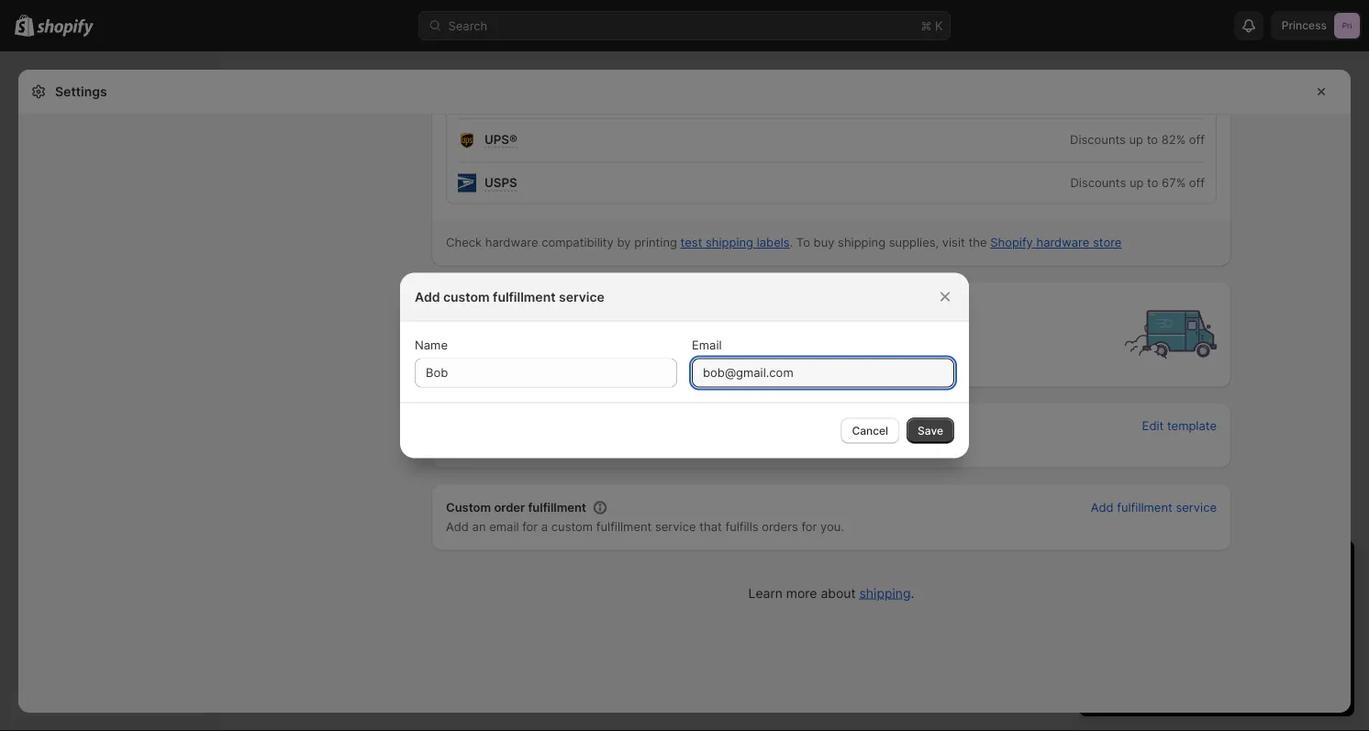 Task type: locate. For each thing, give the bounding box(es) containing it.
up left 82%
[[1130, 133, 1144, 147]]

add inside button
[[1091, 501, 1114, 516]]

0 horizontal spatial hardware
[[485, 236, 538, 250]]

enable
[[446, 299, 485, 313]]

off for discounts up to 67% off
[[1190, 176, 1205, 191]]

shipping down calculated
[[573, 324, 620, 338]]

2 hardware from the left
[[1037, 236, 1090, 250]]

discounts down discounts up to 82% off in the top of the page
[[1071, 176, 1127, 191]]

up for 67%
[[1130, 176, 1144, 191]]

service
[[559, 289, 605, 305], [1176, 501, 1217, 516], [655, 521, 696, 535]]

0 horizontal spatial more
[[616, 354, 643, 367]]

add
[[415, 289, 440, 305], [1091, 501, 1114, 516], [446, 521, 469, 535]]

shopify hardware store link
[[991, 236, 1122, 250]]

up left 67%
[[1130, 176, 1144, 191]]

shipping right 'test'
[[706, 236, 754, 250]]

add custom fulfillment service
[[415, 289, 605, 305]]

off right 67%
[[1190, 176, 1205, 191]]

custom
[[443, 289, 490, 305], [552, 521, 593, 535]]

the
[[969, 236, 987, 250]]

1 vertical spatial learn
[[749, 586, 783, 602]]

2 vertical spatial service
[[655, 521, 696, 535]]

to left 67%
[[1148, 176, 1159, 191]]

1 vertical spatial service
[[1176, 501, 1217, 516]]

0 vertical spatial off
[[1190, 133, 1205, 147]]

shipping right about
[[860, 586, 911, 602]]

to left 82%
[[1147, 133, 1159, 147]]

1 vertical spatial to
[[1148, 176, 1159, 191]]

learn down connect your existing shipping carrier account to use your own rates.
[[584, 354, 614, 367]]

.
[[790, 236, 793, 250], [911, 586, 915, 602]]

custom right a
[[552, 521, 593, 535]]

discounts
[[1071, 133, 1126, 147], [1071, 176, 1127, 191]]

at
[[650, 299, 662, 313]]

custom inside settings dialog
[[552, 521, 593, 535]]

hardware right check
[[485, 236, 538, 250]]

template
[[1168, 420, 1217, 434]]

labels
[[757, 236, 790, 250]]

1 vertical spatial discounts
[[1071, 176, 1127, 191]]

. right about
[[911, 586, 915, 602]]

1 vertical spatial custom
[[552, 521, 593, 535]]

add fulfillment service button
[[1080, 496, 1228, 522]]

to
[[1147, 133, 1159, 147], [1148, 176, 1159, 191], [712, 324, 724, 338]]

settings
[[55, 84, 107, 100]]

account
[[664, 324, 709, 338]]

k
[[936, 18, 943, 33]]

buy
[[814, 236, 835, 250]]

usps logo illustration image
[[458, 175, 476, 193]]

2 off from the top
[[1190, 176, 1205, 191]]

custom up connect
[[443, 289, 490, 305]]

for left a
[[523, 521, 538, 535]]

1 horizontal spatial service
[[655, 521, 696, 535]]

0 vertical spatial up
[[1130, 133, 1144, 147]]

a
[[542, 521, 548, 535]]

fulfillment inside button
[[1118, 501, 1173, 516]]

1 off from the top
[[1190, 133, 1205, 147]]

0 vertical spatial custom
[[443, 289, 490, 305]]

add inside "dialog"
[[415, 289, 440, 305]]

learn for learn more
[[584, 354, 614, 367]]

2 discounts from the top
[[1071, 176, 1127, 191]]

1 horizontal spatial add
[[446, 521, 469, 535]]

1 horizontal spatial .
[[911, 586, 915, 602]]

off right 82%
[[1190, 133, 1205, 147]]

0 horizontal spatial learn
[[584, 354, 614, 367]]

discounts for discounts up to 82% off
[[1071, 133, 1126, 147]]

0 horizontal spatial for
[[523, 521, 538, 535]]

0 horizontal spatial .
[[790, 236, 793, 250]]

connect
[[446, 324, 494, 338]]

test
[[681, 236, 703, 250]]

more for learn more
[[616, 354, 643, 367]]

shopify image
[[37, 19, 94, 37]]

1 vertical spatial .
[[911, 586, 915, 602]]

2 up from the top
[[1130, 176, 1144, 191]]

off for discounts up to 82% off
[[1190, 133, 1205, 147]]

shopify
[[991, 236, 1034, 250]]

to left use
[[712, 324, 724, 338]]

calculated
[[555, 299, 615, 313]]

1 vertical spatial up
[[1130, 176, 1144, 191]]

for
[[523, 521, 538, 535], [802, 521, 818, 535]]

0 vertical spatial add
[[415, 289, 440, 305]]

0 vertical spatial to
[[1147, 133, 1159, 147]]

learn
[[584, 354, 614, 367], [749, 586, 783, 602]]

your left the plan
[[506, 354, 529, 367]]

party
[[521, 299, 552, 313]]

edit template link
[[1132, 414, 1228, 440]]

off
[[1190, 133, 1205, 147], [1190, 176, 1205, 191]]

upgrade your plan
[[457, 354, 554, 367]]

0 vertical spatial discounts
[[1071, 133, 1126, 147]]

1 discounts from the top
[[1071, 133, 1126, 147]]

edit
[[1143, 420, 1164, 434]]

visit
[[943, 236, 966, 250]]

add custom fulfillment service dialog
[[0, 273, 1370, 459]]

1 horizontal spatial hardware
[[1037, 236, 1090, 250]]

shipping
[[706, 236, 754, 250], [838, 236, 886, 250], [573, 324, 620, 338], [860, 586, 911, 602]]

1 horizontal spatial learn
[[749, 586, 783, 602]]

learn for learn more about shipping .
[[749, 586, 783, 602]]

save
[[918, 424, 944, 437]]

hardware
[[485, 236, 538, 250], [1037, 236, 1090, 250]]

service right 'party'
[[559, 289, 605, 305]]

fulfillment up existing
[[493, 289, 556, 305]]

to for 67%
[[1148, 176, 1159, 191]]

1 vertical spatial more
[[787, 586, 818, 602]]

search
[[448, 18, 488, 33]]

shipping right buy
[[838, 236, 886, 250]]

0 horizontal spatial service
[[559, 289, 605, 305]]

1 vertical spatial off
[[1190, 176, 1205, 191]]

0 horizontal spatial custom
[[443, 289, 490, 305]]

0 vertical spatial learn
[[584, 354, 614, 367]]

custom
[[446, 501, 491, 516]]

0 vertical spatial more
[[616, 354, 643, 367]]

up
[[1130, 133, 1144, 147], [1130, 176, 1144, 191]]

own
[[779, 324, 802, 338]]

supplies,
[[889, 236, 939, 250]]

for left you.
[[802, 521, 818, 535]]

existing
[[526, 324, 569, 338]]

service inside add custom fulfillment service "dialog"
[[559, 289, 605, 305]]

upgrade your plan link
[[446, 348, 565, 374]]

2 vertical spatial add
[[446, 521, 469, 535]]

your down third-
[[497, 324, 522, 338]]

name
[[415, 338, 448, 353]]

1 vertical spatial add
[[1091, 501, 1114, 516]]

more
[[616, 354, 643, 367], [787, 586, 818, 602]]

0 vertical spatial .
[[790, 236, 793, 250]]

0 vertical spatial service
[[559, 289, 605, 305]]

1 up from the top
[[1130, 133, 1144, 147]]

1 horizontal spatial for
[[802, 521, 818, 535]]

checkout
[[665, 299, 718, 313]]

save button
[[907, 418, 955, 444]]

fulfillment inside "dialog"
[[493, 289, 556, 305]]

service down template
[[1176, 501, 1217, 516]]

discounts up the discounts up to 67% off
[[1071, 133, 1126, 147]]

cancel
[[852, 424, 889, 437]]

1 horizontal spatial more
[[787, 586, 818, 602]]

your
[[497, 324, 522, 338], [751, 324, 775, 338], [506, 354, 529, 367]]

plan
[[532, 354, 554, 367]]

edit template
[[1143, 420, 1217, 434]]

connect your existing shipping carrier account to use your own rates.
[[446, 324, 838, 338]]

⌘ k
[[921, 18, 943, 33]]

cancel button
[[841, 418, 900, 444]]

add an email for a custom fulfillment service that fulfills orders for you.
[[446, 521, 845, 535]]

fulfillment
[[493, 289, 556, 305], [528, 501, 587, 516], [1118, 501, 1173, 516], [597, 521, 652, 535]]

hardware left store
[[1037, 236, 1090, 250]]

custom inside "dialog"
[[443, 289, 490, 305]]

more left about
[[787, 586, 818, 602]]

service left that
[[655, 521, 696, 535]]

fulfillment down edit
[[1118, 501, 1173, 516]]

more down connect your existing shipping carrier account to use your own rates.
[[616, 354, 643, 367]]

2 horizontal spatial service
[[1176, 501, 1217, 516]]

. left to
[[790, 236, 793, 250]]

0 horizontal spatial add
[[415, 289, 440, 305]]

82%
[[1162, 133, 1186, 147]]

add for add custom fulfillment service
[[415, 289, 440, 305]]

service inside add fulfillment service button
[[1176, 501, 1217, 516]]

more inside learn more link
[[616, 354, 643, 367]]

to
[[797, 236, 811, 250]]

learn more about shipping .
[[749, 586, 915, 602]]

1 horizontal spatial custom
[[552, 521, 593, 535]]

check hardware compatibility by printing test shipping labels . to buy shipping supplies, visit the shopify hardware store
[[446, 236, 1122, 250]]

learn down "orders"
[[749, 586, 783, 602]]

2 horizontal spatial add
[[1091, 501, 1114, 516]]



Task type: describe. For each thing, give the bounding box(es) containing it.
Email email field
[[692, 359, 955, 388]]

ups® logo illustration image
[[458, 131, 476, 152]]

rates.
[[806, 324, 838, 338]]

orders
[[762, 521, 799, 535]]

shipping link
[[860, 586, 911, 602]]

carrier
[[624, 324, 660, 338]]

your for existing
[[497, 324, 522, 338]]

upgrade
[[457, 354, 503, 367]]

third-
[[488, 299, 521, 313]]

learn more
[[584, 354, 643, 367]]

email
[[692, 338, 722, 353]]

discounts up to 82% off
[[1071, 133, 1205, 147]]

discounts up to 67% off
[[1071, 176, 1205, 191]]

add fulfillment service
[[1091, 501, 1217, 516]]

2 vertical spatial to
[[712, 324, 724, 338]]

use
[[727, 324, 747, 338]]

add for add an email for a custom fulfillment service that fulfills orders for you.
[[446, 521, 469, 535]]

2 for from the left
[[802, 521, 818, 535]]

check
[[446, 236, 482, 250]]

your right use
[[751, 324, 775, 338]]

you.
[[821, 521, 845, 535]]

1 hardware from the left
[[485, 236, 538, 250]]

more for learn more about shipping .
[[787, 586, 818, 602]]

67%
[[1162, 176, 1186, 191]]

fulfillment up a
[[528, 501, 587, 516]]

add for add fulfillment service
[[1091, 501, 1114, 516]]

test shipping labels button
[[681, 236, 790, 250]]

fulfills
[[726, 521, 759, 535]]

settings dialog
[[18, 0, 1351, 713]]

1 day left in your trial element
[[1080, 588, 1355, 717]]

⌘
[[921, 18, 932, 33]]

printing
[[635, 236, 677, 250]]

email
[[489, 521, 519, 535]]

custom order fulfillment
[[446, 501, 587, 516]]

1 for from the left
[[523, 521, 538, 535]]

rates
[[618, 299, 647, 313]]

up for 82%
[[1130, 133, 1144, 147]]

discounts for discounts up to 67% off
[[1071, 176, 1127, 191]]

Name text field
[[415, 359, 678, 388]]

compatibility
[[542, 236, 614, 250]]

an
[[472, 521, 486, 535]]

enable third-party calculated rates at checkout
[[446, 299, 718, 313]]

about
[[821, 586, 856, 602]]

by
[[617, 236, 631, 250]]

to for 82%
[[1147, 133, 1159, 147]]

that
[[700, 521, 722, 535]]

store
[[1093, 236, 1122, 250]]

fulfillment right a
[[597, 521, 652, 535]]

learn more link
[[573, 348, 654, 374]]

your for plan
[[506, 354, 529, 367]]

order
[[494, 501, 525, 516]]



Task type: vqa. For each thing, say whether or not it's contained in the screenshot.
more
yes



